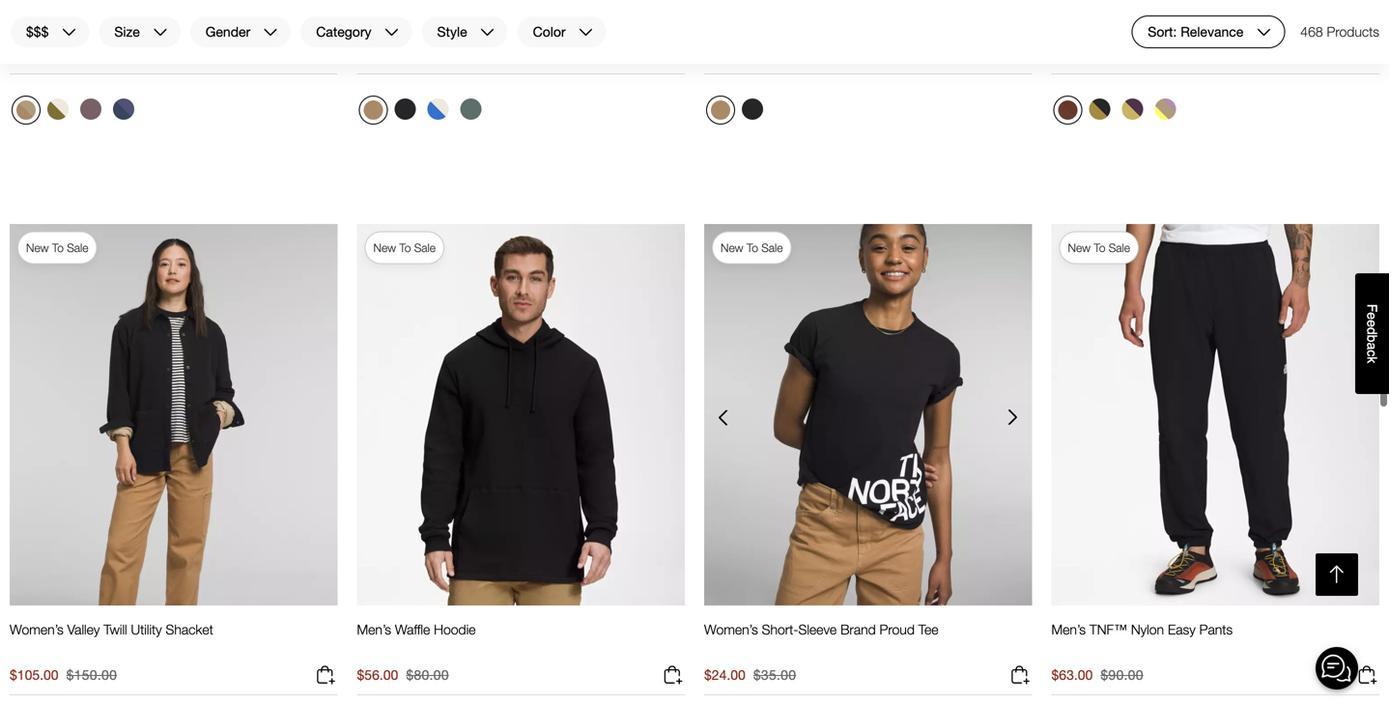 Task type: locate. For each thing, give the bounding box(es) containing it.
waffle inside button
[[470, 0, 505, 16]]

waffle
[[470, 0, 505, 16], [395, 622, 430, 637]]

2 horizontal spatial women's
[[704, 622, 758, 637]]

1 horizontal spatial waffle
[[470, 0, 505, 16]]

$105.00
[[10, 667, 59, 683]]

d
[[1364, 327, 1380, 335]]

women's up '$105.00'
[[10, 622, 64, 637]]

sale
[[67, 241, 88, 254], [414, 241, 436, 254], [761, 241, 783, 254], [1109, 241, 1130, 254]]

468 products status
[[1301, 15, 1379, 48]]

new for tnf™
[[1068, 241, 1091, 254]]

2 horizontal spatial men's
[[1051, 622, 1086, 637]]

$24.00
[[704, 667, 746, 683]]

0 vertical spatial sleeve
[[543, 0, 582, 16]]

women's sunpeak waffle long-sleeve button
[[357, 0, 582, 35]]

waffle left long-
[[470, 0, 505, 16]]

swipe  next image
[[997, 402, 1028, 433]]

sleeve inside women's short-sleeve brand proud tee button
[[798, 622, 837, 637]]

$choose color$ option group for men's
[[10, 94, 141, 132]]

e
[[1364, 312, 1380, 320], [1364, 320, 1380, 327]]

women's inside button
[[704, 622, 758, 637]]

$$$
[[26, 24, 49, 40]]

1 e from the top
[[1364, 312, 1380, 320]]

2 new from the left
[[373, 241, 396, 254]]

sunpeak
[[415, 0, 466, 16]]

women's
[[357, 0, 411, 16], [10, 622, 64, 637], [704, 622, 758, 637]]

Fawn Grey Engraved Mountain Print radio
[[75, 94, 106, 124]]

2 $choose color$ option group from the left
[[357, 94, 488, 132]]

4 new from the left
[[1068, 241, 1091, 254]]

women's short-sleeve brand proud tee image
[[704, 224, 1032, 606]]

e up d
[[1364, 312, 1380, 320]]

style button
[[421, 15, 509, 48]]

tnf™
[[1090, 622, 1127, 637]]

k
[[1364, 357, 1380, 363]]

1 $choose color$ option group from the left
[[10, 94, 141, 132]]

black currant purple/yellow silt image
[[1122, 98, 1143, 120]]

3 $choose color$ option group from the left
[[704, 94, 770, 132]]

1 horizontal spatial women's
[[357, 0, 411, 16]]

men's waffle hoodie button
[[357, 621, 476, 656]]

4 to from the left
[[1094, 241, 1106, 254]]

1 horizontal spatial sleeve
[[798, 622, 837, 637]]

0 vertical spatial waffle
[[470, 0, 505, 16]]

to
[[52, 241, 64, 254], [399, 241, 411, 254], [747, 241, 758, 254], [1094, 241, 1106, 254]]

3 new from the left
[[721, 241, 743, 254]]

1 new to sale from the left
[[26, 241, 88, 254]]

0 horizontal spatial men's
[[10, 0, 44, 16]]

new to sale
[[26, 241, 88, 254], [373, 241, 436, 254], [721, 241, 783, 254], [1068, 241, 1130, 254]]

men's up $$$
[[10, 0, 44, 16]]

1 vertical spatial waffle
[[395, 622, 430, 637]]

gardenia white/sulphur moss image
[[47, 98, 69, 120]]

3 new to sale from the left
[[721, 241, 783, 254]]

men's left tnf™
[[1051, 622, 1086, 637]]

sale for tnf™
[[1109, 241, 1130, 254]]

3 sale from the left
[[761, 241, 783, 254]]

easy
[[1168, 622, 1196, 637]]

sort: relevance button
[[1131, 15, 1285, 48]]

fawn grey engraved mountain print image
[[80, 98, 101, 120]]

women's short-sleeve brand proud tee
[[704, 622, 938, 637]]

0 horizontal spatial waffle
[[395, 622, 430, 637]]

gardenia white/optic blue image
[[427, 98, 449, 120]]

men's tnf™ nylon easy pants button
[[1051, 621, 1233, 656]]

women's for women's sunpeak waffle long-sleeve
[[357, 0, 411, 16]]

$choose color$ option group
[[10, 94, 141, 132], [357, 94, 488, 132], [704, 94, 770, 132], [1051, 94, 1183, 132]]

new for short-
[[721, 241, 743, 254]]

$$$ button
[[10, 15, 90, 48]]

sleeve up color
[[543, 0, 582, 16]]

nylon
[[1131, 622, 1164, 637]]

men's tnf™ nylon easy pants
[[1051, 622, 1233, 637]]

468
[[1301, 24, 1323, 40]]

2 sale from the left
[[414, 241, 436, 254]]

brand
[[840, 622, 876, 637]]

Black Currant Purple/Yellow Silt radio
[[1117, 94, 1148, 124]]

to for short-
[[747, 241, 758, 254]]

almond butter/monogram image
[[711, 100, 730, 120]]

utility
[[131, 622, 162, 637]]

e up b
[[1364, 320, 1380, 327]]

tee
[[918, 622, 938, 637]]

women's valley twill utility shacket
[[10, 622, 213, 637]]

women's for women's short-sleeve brand proud tee
[[704, 622, 758, 637]]

men's extreme pile pullover button
[[10, 0, 169, 35]]

women's up the $24.00 at the right bottom of page
[[704, 622, 758, 637]]

3 to from the left
[[747, 241, 758, 254]]

4 $choose color$ option group from the left
[[1051, 94, 1183, 132]]

1 vertical spatial sleeve
[[798, 622, 837, 637]]

men's waffle hoodie image
[[357, 224, 685, 606]]

new
[[26, 241, 49, 254], [373, 241, 396, 254], [721, 241, 743, 254], [1068, 241, 1091, 254]]

women's sunpeak waffle long-sleeve
[[357, 0, 582, 16]]

swipe previous image
[[708, 402, 739, 433]]

$choose color$ option group for women's
[[357, 94, 488, 132]]

pile
[[99, 0, 120, 16]]

men's for men's extreme pile pullover
[[10, 0, 44, 16]]

men's
[[10, 0, 44, 16], [357, 622, 391, 637], [1051, 622, 1086, 637]]

2 e from the top
[[1364, 320, 1380, 327]]

1 sale from the left
[[67, 241, 88, 254]]

new to sale for waffle
[[373, 241, 436, 254]]

color
[[533, 24, 566, 40]]

size
[[114, 24, 140, 40]]

$90.00
[[1101, 667, 1144, 683]]

women's up category
[[357, 0, 411, 16]]

1 new from the left
[[26, 241, 49, 254]]

women's inside button
[[357, 0, 411, 16]]

women's valley twill utility shacket button
[[10, 621, 213, 656]]

Gardenia White/Sulphur Moss radio
[[43, 94, 73, 124]]

men's up $56.00
[[357, 622, 391, 637]]

new for valley
[[26, 241, 49, 254]]

1 to from the left
[[52, 241, 64, 254]]

gender
[[206, 24, 250, 40]]

0 horizontal spatial women's
[[10, 622, 64, 637]]

Cave Blue/Shady Blue radio
[[108, 94, 139, 124]]

sleeve
[[543, 0, 582, 16], [798, 622, 837, 637]]

0 horizontal spatial sleeve
[[543, 0, 582, 16]]

2 to from the left
[[399, 241, 411, 254]]

men's waffle hoodie
[[357, 622, 476, 637]]

b
[[1364, 335, 1380, 342]]

4 new to sale from the left
[[1068, 241, 1130, 254]]

1 horizontal spatial men's
[[357, 622, 391, 637]]

4 sale from the left
[[1109, 241, 1130, 254]]

f e e d b a c k button
[[1355, 273, 1389, 394]]

long-
[[509, 0, 543, 16]]

women's inside button
[[10, 622, 64, 637]]

waffle left hoodie
[[395, 622, 430, 637]]

proud
[[880, 622, 915, 637]]

sleeve left the brand
[[798, 622, 837, 637]]

2 new to sale from the left
[[373, 241, 436, 254]]

dark sage image
[[460, 98, 482, 120]]



Task type: describe. For each thing, give the bounding box(es) containing it.
pullover
[[124, 0, 169, 16]]

sort:
[[1148, 24, 1177, 40]]

women's for women's valley twill utility shacket
[[10, 622, 64, 637]]

women's short-sleeve brand proud tee button
[[704, 621, 938, 656]]

short-
[[762, 622, 798, 637]]

valley
[[67, 622, 100, 637]]

Brandy Brown Evolved Texture Print/Brandy Brown radio
[[1053, 96, 1082, 124]]

tnf black/mineral gold image
[[1089, 98, 1110, 120]]

Almond Butter/Monogram radio
[[706, 96, 735, 124]]

tnf black/tnf white image
[[742, 98, 763, 120]]

Mineral Purple Cactus Camo Print/Khaki Stone/Lemon Yellow radio
[[1150, 94, 1181, 124]]

almond butter image
[[364, 100, 383, 120]]

style
[[437, 24, 467, 40]]

twill
[[104, 622, 127, 637]]

to for tnf™
[[1094, 241, 1106, 254]]

TNF Black/Mineral Gold radio
[[1084, 94, 1115, 124]]

TNF Black radio
[[390, 94, 421, 124]]

berkeley crossbody bag
[[1051, 0, 1196, 16]]

sale for waffle
[[414, 241, 436, 254]]

Gardenia White/Optic Blue radio
[[423, 94, 454, 124]]

f e e d b a c k
[[1364, 304, 1380, 363]]

new to sale for short-
[[721, 241, 783, 254]]

$80.00
[[406, 667, 449, 683]]

sale for short-
[[761, 241, 783, 254]]

size button
[[98, 15, 181, 48]]

crossbody
[[1105, 0, 1168, 16]]

waffle inside button
[[395, 622, 430, 637]]

shacket
[[166, 622, 213, 637]]

pants
[[1199, 622, 1233, 637]]

$56.00
[[357, 667, 398, 683]]

men's for men's tnf™ nylon easy pants
[[1051, 622, 1086, 637]]

c
[[1364, 350, 1380, 357]]

cave blue/shady blue image
[[113, 98, 134, 120]]

to for waffle
[[399, 241, 411, 254]]

new to sale for valley
[[26, 241, 88, 254]]

new to sale for tnf™
[[1068, 241, 1130, 254]]

Almond Butter radio
[[359, 96, 388, 124]]

mineral purple cactus camo print/khaki stone/lemon yellow image
[[1155, 98, 1176, 120]]

color button
[[516, 15, 607, 48]]

relevance
[[1181, 24, 1244, 40]]

products
[[1327, 24, 1379, 40]]

a
[[1364, 342, 1380, 350]]

to for valley
[[52, 241, 64, 254]]

khaki stone/almond butter image
[[16, 100, 36, 120]]

TNF Black/TNF White radio
[[737, 94, 768, 124]]

tnf black image
[[395, 98, 416, 120]]

berkeley crossbody bag button
[[1051, 0, 1196, 35]]

back to top image
[[1325, 562, 1349, 587]]

$150.00
[[66, 667, 117, 683]]

bag
[[1172, 0, 1196, 16]]

f
[[1364, 304, 1380, 312]]

brandy brown evolved texture print/brandy brown image
[[1058, 100, 1078, 120]]

extreme
[[48, 0, 96, 16]]

women's valley twill utility shacket image
[[10, 224, 338, 606]]

new for waffle
[[373, 241, 396, 254]]

gender button
[[189, 15, 292, 48]]

$63.00
[[1051, 667, 1093, 683]]

Khaki Stone/Almond Butter radio
[[12, 96, 41, 124]]

$35.00
[[753, 667, 796, 683]]

hoodie
[[434, 622, 476, 637]]

sale for valley
[[67, 241, 88, 254]]

category
[[316, 24, 371, 40]]

sort: relevance
[[1148, 24, 1244, 40]]

men's for men's waffle hoodie
[[357, 622, 391, 637]]

$choose color$ option group for berkeley
[[1051, 94, 1183, 132]]

berkeley
[[1051, 0, 1101, 16]]

men's tnf™ nylon easy pants image
[[1051, 224, 1379, 606]]

men's extreme pile pullover
[[10, 0, 169, 16]]

sleeve inside women's sunpeak waffle long-sleeve button
[[543, 0, 582, 16]]

468 products
[[1301, 24, 1379, 40]]

category button
[[300, 15, 413, 48]]

Dark Sage radio
[[455, 94, 486, 124]]



Task type: vqa. For each thing, say whether or not it's contained in the screenshot.
Tee
yes



